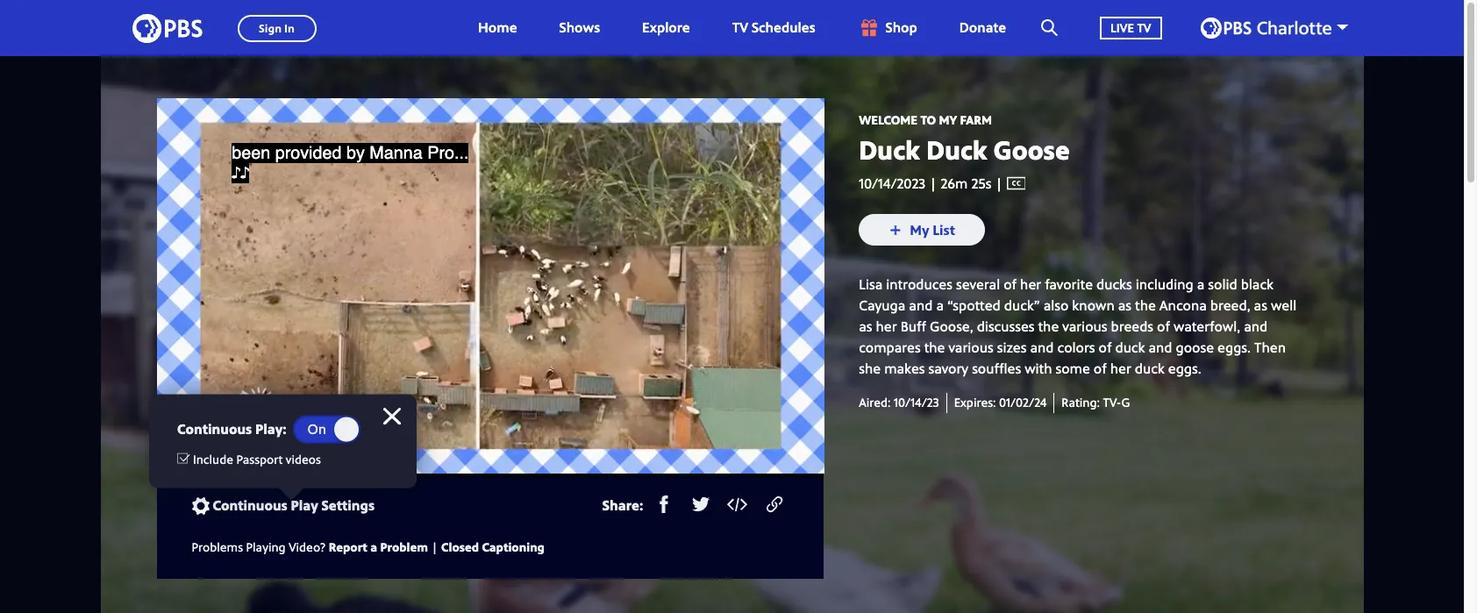 Task type: locate. For each thing, give the bounding box(es) containing it.
several
[[956, 275, 1000, 294]]

10/14/2023
[[859, 173, 926, 193]]

1 horizontal spatial tv
[[1137, 19, 1151, 36]]

play
[[291, 496, 318, 515]]

various down known
[[1063, 317, 1107, 336]]

0 vertical spatial continuous
[[177, 419, 252, 438]]

10/14/2023 | 26m 25s
[[859, 173, 992, 193]]

| right 26m
[[992, 173, 1007, 193]]

playing
[[246, 538, 286, 555]]

tv-
[[1103, 394, 1121, 411]]

| left 26m
[[929, 173, 937, 193]]

tv right live at the right top of the page
[[1137, 19, 1151, 36]]

and up then
[[1244, 317, 1268, 336]]

pbs charlotte image
[[1200, 18, 1331, 39]]

1 horizontal spatial a
[[936, 296, 944, 315]]

1 vertical spatial continuous
[[213, 496, 287, 515]]

pbs image
[[132, 8, 202, 48]]

and left goose
[[1149, 338, 1172, 357]]

duck down 'welcome'
[[859, 131, 920, 167]]

duck
[[859, 131, 920, 167], [926, 131, 987, 167]]

including
[[1136, 275, 1194, 294]]

continuous inside continuous play: tooltip
[[177, 419, 252, 438]]

various
[[1063, 317, 1107, 336], [949, 338, 994, 357]]

1 horizontal spatial as
[[1118, 296, 1132, 315]]

2 horizontal spatial a
[[1197, 275, 1205, 294]]

as
[[1118, 296, 1132, 315], [1254, 296, 1267, 315], [859, 317, 872, 336]]

1 vertical spatial her
[[876, 317, 897, 336]]

a left solid
[[1197, 275, 1205, 294]]

0 horizontal spatial tv
[[732, 18, 748, 37]]

continuous play settings
[[213, 496, 375, 515]]

continuous play: tooltip
[[149, 394, 417, 489]]

shop
[[886, 18, 917, 37]]

a
[[1197, 275, 1205, 294], [936, 296, 944, 315], [370, 538, 377, 555]]

the up savory
[[924, 338, 945, 357]]

10/14/23
[[894, 394, 939, 411]]

ducks
[[1097, 275, 1132, 294]]

0 horizontal spatial a
[[370, 538, 377, 555]]

the down also
[[1038, 317, 1059, 336]]

shows
[[559, 18, 600, 37]]

| left closed
[[431, 538, 438, 555]]

1 vertical spatial eggs.
[[1168, 359, 1201, 378]]

donate
[[960, 18, 1006, 37]]

0 horizontal spatial various
[[949, 338, 994, 357]]

with
[[1025, 359, 1052, 378]]

her
[[1020, 275, 1041, 294], [876, 317, 897, 336], [1110, 359, 1131, 378]]

souffles
[[972, 359, 1021, 378]]

breeds
[[1111, 317, 1154, 336]]

2 vertical spatial the
[[924, 338, 945, 357]]

black
[[1241, 275, 1274, 294]]

her up compares
[[876, 317, 897, 336]]

aired:
[[859, 394, 891, 411]]

of
[[1004, 275, 1017, 294], [1157, 317, 1170, 336], [1099, 338, 1112, 357], [1094, 359, 1107, 378]]

0 horizontal spatial as
[[859, 317, 872, 336]]

share:
[[602, 496, 643, 515]]

continuous
[[177, 419, 252, 438], [213, 496, 287, 515]]

report a problem button
[[329, 536, 428, 558]]

a up goose,
[[936, 296, 944, 315]]

0 vertical spatial eggs.
[[1218, 338, 1251, 357]]

tv left schedules
[[732, 18, 748, 37]]

continuous up include
[[177, 419, 252, 438]]

a right report
[[370, 538, 377, 555]]

of right some
[[1094, 359, 1107, 378]]

eggs. down the waterfowl,
[[1218, 338, 1251, 357]]

0 horizontal spatial duck
[[859, 131, 920, 167]]

2 horizontal spatial her
[[1110, 359, 1131, 378]]

0 vertical spatial the
[[1135, 296, 1156, 315]]

search image
[[1041, 19, 1058, 36]]

0 vertical spatial duck
[[1115, 338, 1145, 357]]

various down goose,
[[949, 338, 994, 357]]

introduces
[[886, 275, 953, 294]]

also
[[1044, 296, 1069, 315]]

the
[[1135, 296, 1156, 315], [1038, 317, 1059, 336], [924, 338, 945, 357]]

as up the breeds
[[1118, 296, 1132, 315]]

the up the breeds
[[1135, 296, 1156, 315]]

0 horizontal spatial her
[[876, 317, 897, 336]]

1 horizontal spatial various
[[1063, 317, 1107, 336]]

1 horizontal spatial duck
[[926, 131, 987, 167]]

problems playing video? report a problem | closed captioning
[[192, 538, 545, 555]]

captioning
[[482, 538, 545, 555]]

26m
[[941, 173, 968, 193]]

my
[[939, 111, 957, 128]]

known
[[1072, 296, 1115, 315]]

1 vertical spatial the
[[1038, 317, 1059, 336]]

schedules
[[752, 18, 815, 37]]

include passport videos
[[193, 450, 321, 467]]

as down cayuga
[[859, 317, 872, 336]]

expires:
[[954, 394, 996, 411]]

1 vertical spatial duck
[[1135, 359, 1165, 378]]

rating: tv-g
[[1062, 394, 1130, 411]]

2 horizontal spatial |
[[992, 173, 1007, 193]]

goose,
[[930, 317, 973, 336]]

lisa
[[859, 275, 883, 294]]

shop link
[[840, 0, 935, 56]]

0 horizontal spatial the
[[924, 338, 945, 357]]

2 duck from the left
[[926, 131, 987, 167]]

facebook image
[[655, 496, 673, 513]]

her up the 'g'
[[1110, 359, 1131, 378]]

and
[[909, 296, 933, 315], [1244, 317, 1268, 336], [1030, 338, 1054, 357], [1149, 338, 1172, 357]]

eggs.
[[1218, 338, 1251, 357], [1168, 359, 1201, 378]]

compares
[[859, 338, 921, 357]]

home link
[[460, 0, 535, 56]]

duck
[[1115, 338, 1145, 357], [1135, 359, 1165, 378]]

her up duck"
[[1020, 275, 1041, 294]]

explore
[[642, 18, 690, 37]]

waterfowl,
[[1174, 317, 1241, 336]]

continuous up playing
[[213, 496, 287, 515]]

|
[[929, 173, 937, 193], [992, 173, 1007, 193], [431, 538, 438, 555]]

tv
[[732, 18, 748, 37], [1137, 19, 1151, 36]]

eggs. down goose
[[1168, 359, 1201, 378]]

0 vertical spatial her
[[1020, 275, 1041, 294]]

solid
[[1208, 275, 1237, 294]]

live tv
[[1111, 19, 1151, 36]]

continuous play:
[[177, 419, 286, 438]]

as down black
[[1254, 296, 1267, 315]]

duck down my
[[926, 131, 987, 167]]

well
[[1271, 296, 1297, 315]]

then
[[1254, 338, 1286, 357]]

1 horizontal spatial her
[[1020, 275, 1041, 294]]

2 horizontal spatial the
[[1135, 296, 1156, 315]]



Task type: describe. For each thing, give the bounding box(es) containing it.
videos
[[286, 450, 321, 467]]

sizes
[[997, 338, 1027, 357]]

passport
[[236, 450, 283, 467]]

buff
[[901, 317, 926, 336]]

of down the ancona
[[1157, 317, 1170, 336]]

goose
[[994, 131, 1070, 167]]

aired:           10/14/23
[[859, 394, 939, 411]]

some
[[1056, 359, 1090, 378]]

0 horizontal spatial |
[[431, 538, 438, 555]]

tv schedules link
[[715, 0, 833, 56]]

explore link
[[625, 0, 708, 56]]

rating:
[[1062, 394, 1100, 411]]

include passport videos button
[[177, 450, 321, 467]]

include
[[193, 450, 233, 467]]

home
[[478, 18, 517, 37]]

0 horizontal spatial eggs.
[[1168, 359, 1201, 378]]

and up with
[[1030, 338, 1054, 357]]

ancona
[[1160, 296, 1207, 315]]

welcome
[[859, 111, 918, 128]]

closed captioning link
[[441, 538, 545, 555]]

live tv link
[[1083, 0, 1179, 56]]

problem
[[380, 538, 428, 555]]

25s
[[971, 173, 992, 193]]

1 duck from the left
[[859, 131, 920, 167]]

settings
[[321, 496, 375, 515]]

twitter image
[[692, 496, 710, 513]]

close image
[[384, 407, 401, 425]]

makes
[[884, 359, 925, 378]]

farm
[[960, 111, 992, 128]]

of right the colors
[[1099, 338, 1112, 357]]

1 vertical spatial a
[[936, 296, 944, 315]]

1 horizontal spatial the
[[1038, 317, 1059, 336]]

savory
[[929, 359, 969, 378]]

2 vertical spatial a
[[370, 538, 377, 555]]

tv schedules
[[732, 18, 815, 37]]

to
[[921, 111, 936, 128]]

0 vertical spatial a
[[1197, 275, 1205, 294]]

1 vertical spatial various
[[949, 338, 994, 357]]

and down the introduces
[[909, 296, 933, 315]]

g
[[1121, 394, 1130, 411]]

expires:         01/02/24
[[954, 394, 1047, 411]]

live
[[1111, 19, 1134, 36]]

2 vertical spatial her
[[1110, 359, 1131, 378]]

continuous for continuous play:
[[177, 419, 252, 438]]

problems
[[192, 538, 243, 555]]

welcome to my farm duck duck goose
[[859, 111, 1070, 167]]

goose
[[1176, 338, 1214, 357]]

breed,
[[1210, 296, 1251, 315]]

discusses
[[977, 317, 1035, 336]]

donate link
[[942, 0, 1024, 56]]

of up duck"
[[1004, 275, 1017, 294]]

colors
[[1057, 338, 1095, 357]]

cayuga
[[859, 296, 906, 315]]

closed
[[441, 538, 479, 555]]

1 horizontal spatial eggs.
[[1218, 338, 1251, 357]]

video?
[[289, 538, 326, 555]]

duck"
[[1004, 296, 1040, 315]]

welcome to my farm link
[[859, 111, 992, 128]]

report
[[329, 538, 367, 555]]

lisa introduces several of her favorite ducks including a solid black cayuga and a "spotted duck" also known as the ancona breed, as well as her buff goose, discusses the various breeds of waterfowl, and compares the various sizes and colors of duck and goose eggs. then she makes savory souffles with some of her duck eggs.
[[859, 275, 1297, 378]]

"spotted
[[947, 296, 1001, 315]]

she
[[859, 359, 881, 378]]

1 horizontal spatial |
[[929, 173, 937, 193]]

play:
[[255, 419, 286, 438]]

01/02/24
[[999, 394, 1047, 411]]

0 vertical spatial various
[[1063, 317, 1107, 336]]

continuous for continuous play settings
[[213, 496, 287, 515]]

2 horizontal spatial as
[[1254, 296, 1267, 315]]

shows link
[[542, 0, 618, 56]]

favorite
[[1045, 275, 1093, 294]]



Task type: vqa. For each thing, say whether or not it's contained in the screenshot.
report a problem popup button
yes



